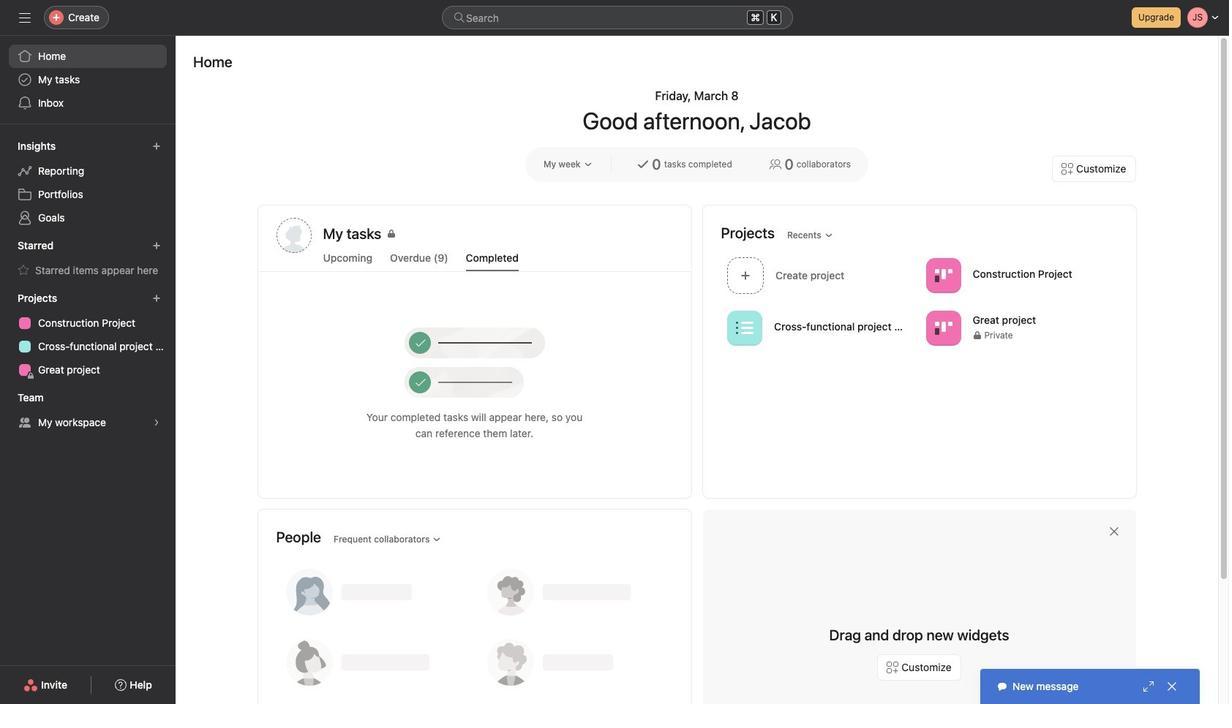 Task type: describe. For each thing, give the bounding box(es) containing it.
starred element
[[0, 233, 176, 285]]

new project or portfolio image
[[152, 294, 161, 303]]

board image
[[934, 319, 952, 337]]

board image
[[934, 267, 952, 284]]

see details, my workspace image
[[152, 419, 161, 427]]

insights element
[[0, 133, 176, 233]]

close image
[[1166, 681, 1178, 693]]

teams element
[[0, 385, 176, 438]]

projects element
[[0, 285, 176, 385]]

add profile photo image
[[276, 218, 311, 253]]

Search tasks, projects, and more text field
[[442, 6, 793, 29]]



Task type: locate. For each thing, give the bounding box(es) containing it.
global element
[[0, 36, 176, 124]]

None field
[[442, 6, 793, 29]]

new insights image
[[152, 142, 161, 151]]

dismiss image
[[1108, 526, 1120, 538]]

list image
[[736, 319, 753, 337]]

hide sidebar image
[[19, 12, 31, 23]]

expand new message image
[[1143, 681, 1155, 693]]

add items to starred image
[[152, 241, 161, 250]]



Task type: vqa. For each thing, say whether or not it's contained in the screenshot.
'Insights' element
yes



